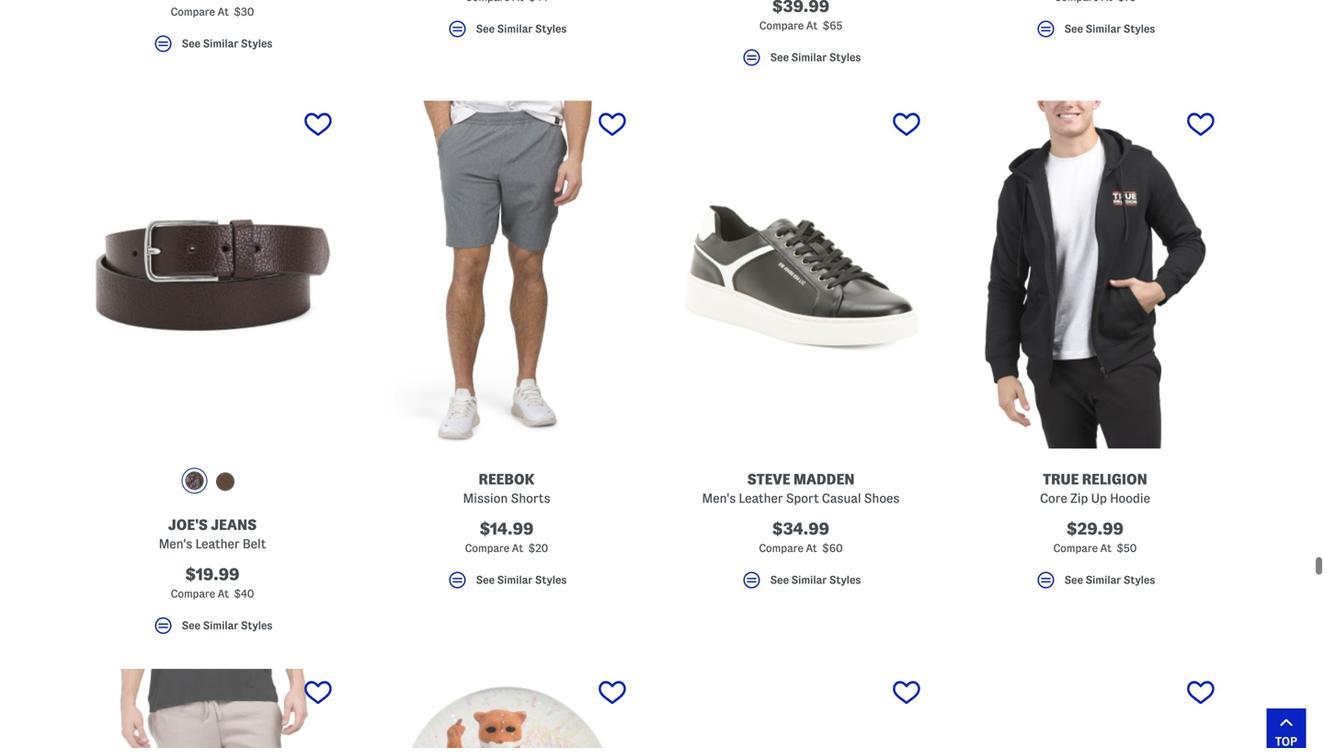 Task type: vqa. For each thing, say whether or not it's contained in the screenshot.
accordance
no



Task type: describe. For each thing, give the bounding box(es) containing it.
casual
[[822, 491, 862, 505]]

$14.99
[[480, 520, 534, 538]]

see inside florsheim $39.99 compare at              $65 element
[[771, 52, 789, 63]]

$34.99
[[773, 520, 830, 538]]

similar inside the reebok mission shorts $14.99 compare at              $20 element
[[497, 574, 533, 586]]

joe's jeans men's leather belt $19.99 compare at              $40 element
[[74, 101, 351, 645]]

florsheim $39.99 compare at              $65 element
[[662, 0, 940, 77]]

see similar styles inside true religion core zip up hoodie $29.99 compare at              $50 element
[[1065, 574, 1156, 586]]

core zip up hoodie image
[[957, 101, 1235, 448]]

styles inside true religion core zip up hoodie $29.99 compare at              $50 element
[[1124, 574, 1156, 586]]

huk $19.99 compare at              $44 element
[[368, 0, 646, 48]]

joe's
[[168, 516, 208, 533]]

similar inside joe's jeans men's leather belt $19.99 compare at              $40 element
[[203, 620, 238, 631]]

true
[[1044, 471, 1080, 487]]

sport
[[787, 491, 819, 505]]

styles inside steve madden men's leather sport casual shoes $34.99 compare at              $60 element
[[830, 574, 862, 586]]

$60
[[823, 542, 843, 554]]

see inside the reebok mission shorts $14.99 compare at              $20 element
[[476, 574, 495, 586]]

similar inside steve madden men's leather sport casual shoes $34.99 compare at              $60 element
[[792, 574, 827, 586]]

compare for $19.99
[[171, 588, 215, 599]]

belt
[[243, 537, 266, 551]]

see inside joe's jeans men's leather belt $19.99 compare at              $40 element
[[182, 620, 201, 631]]

similar inside the $16.99 compare at              $30 element
[[203, 38, 238, 49]]

men's leather belt image
[[74, 101, 351, 448]]

zip
[[1071, 491, 1089, 505]]

compare for $14.99
[[465, 542, 510, 554]]

shoes
[[865, 491, 900, 505]]

see similar styles inside the $16.99 compare at              $30 element
[[182, 38, 273, 49]]

similar inside true religion core zip up hoodie $29.99 compare at              $50 element
[[1086, 574, 1122, 586]]

$20
[[529, 542, 549, 554]]

see inside the $16.99 compare at              $30 element
[[182, 38, 201, 49]]

leather for $34.99
[[739, 491, 784, 505]]

$40
[[234, 588, 254, 599]]

reebok
[[479, 471, 535, 487]]

steve madden $39.99 compare at              $75 element
[[957, 0, 1235, 48]]

see similar styles inside florsheim $39.99 compare at              $65 element
[[771, 52, 862, 63]]

see inside steve madden men's leather sport casual shoes $34.99 compare at              $60 element
[[771, 574, 789, 586]]

$19.99 compare at              $40
[[171, 565, 254, 599]]

brown image
[[185, 471, 204, 490]]

similar inside steve madden $39.99 compare at              $75 element
[[1086, 23, 1122, 35]]

men's for $34.99
[[703, 491, 736, 505]]

see inside true religion core zip up hoodie $29.99 compare at              $50 element
[[1065, 574, 1084, 586]]

$16.99 compare at              $30 element
[[74, 0, 351, 63]]

$29.99
[[1067, 520, 1124, 538]]

compare left $65
[[760, 20, 804, 31]]

reebok mission shorts
[[463, 471, 551, 505]]

styles inside florsheim $39.99 compare at              $65 element
[[830, 52, 862, 63]]

true religion core zip up hoodie $29.99 compare at              $50 element
[[957, 101, 1235, 599]]



Task type: locate. For each thing, give the bounding box(es) containing it.
men's for $19.99
[[159, 537, 193, 551]]

$65
[[823, 20, 843, 31]]

0 horizontal spatial men's
[[159, 537, 193, 551]]

reebok mission shorts $14.99 compare at              $20 element
[[368, 101, 646, 599]]

compare down $29.99
[[1054, 542, 1099, 554]]

compare at              $65 link
[[662, 0, 940, 35]]

styles inside steve madden $39.99 compare at              $75 element
[[1124, 23, 1156, 35]]

madden
[[794, 471, 855, 487]]

similar inside florsheim $39.99 compare at              $65 element
[[792, 52, 827, 63]]

men's down joe's
[[159, 537, 193, 551]]

$30
[[234, 6, 254, 17]]

compare down $19.99
[[171, 588, 215, 599]]

mission shorts image
[[368, 101, 646, 448]]

$34.99 compare at              $60
[[759, 520, 843, 554]]

joe's jeans men's leather belt
[[159, 516, 266, 551]]

see similar styles inside joe's jeans men's leather belt $19.99 compare at              $40 element
[[182, 620, 273, 631]]

1 horizontal spatial leather
[[739, 491, 784, 505]]

styles inside the $16.99 compare at              $30 element
[[241, 38, 273, 49]]

men's inside steve madden men's leather sport casual shoes
[[703, 491, 736, 505]]

leather inside the joe's jeans men's leather belt
[[195, 537, 240, 551]]

compare
[[171, 6, 215, 17], [760, 20, 804, 31], [465, 542, 510, 554], [759, 542, 804, 554], [1054, 542, 1099, 554], [171, 588, 215, 599]]

steve madden men's leather sport casual shoes
[[703, 471, 900, 505]]

compare down the $34.99
[[759, 542, 804, 554]]

compare inside $19.99 compare at              $40
[[171, 588, 215, 599]]

up
[[1092, 491, 1108, 505]]

$29.99 compare at              $50
[[1054, 520, 1138, 554]]

leather down steve
[[739, 491, 784, 505]]

steve
[[748, 471, 791, 487]]

$14.99 compare at              $20
[[465, 520, 549, 554]]

styles inside joe's jeans men's leather belt $19.99 compare at              $40 element
[[241, 620, 273, 631]]

leather inside steve madden men's leather sport casual shoes
[[739, 491, 784, 505]]

tan image
[[216, 472, 235, 491]]

mission
[[463, 491, 508, 505]]

list box
[[182, 468, 243, 498]]

0 horizontal spatial leather
[[195, 537, 240, 551]]

see similar styles inside steve madden men's leather sport casual shoes $34.99 compare at              $60 element
[[771, 574, 862, 586]]

compare inside $14.99 compare at              $20
[[465, 542, 510, 554]]

hoodie
[[1111, 491, 1151, 505]]

leather for $19.99
[[195, 537, 240, 551]]

0 vertical spatial leather
[[739, 491, 784, 505]]

shorts
[[511, 491, 551, 505]]

compare for $29.99
[[1054, 542, 1099, 554]]

compare inside "$34.99 compare at              $60"
[[759, 542, 804, 554]]

list box inside joe's jeans men's leather belt $19.99 compare at              $40 element
[[182, 468, 243, 498]]

true religion core zip up hoodie
[[1041, 471, 1151, 505]]

styles inside the reebok mission shorts $14.99 compare at              $20 element
[[535, 574, 567, 586]]

1 horizontal spatial men's
[[703, 491, 736, 505]]

leather
[[739, 491, 784, 505], [195, 537, 240, 551]]

0 vertical spatial men's
[[703, 491, 736, 505]]

compare down $14.99
[[465, 542, 510, 554]]

leather down 'jeans'
[[195, 537, 240, 551]]

see similar styles inside steve madden $39.99 compare at              $75 element
[[1065, 23, 1156, 35]]

religion
[[1083, 471, 1148, 487]]

men's
[[703, 491, 736, 505], [159, 537, 193, 551]]

compare inside $29.99 compare at              $50
[[1054, 542, 1099, 554]]

see similar styles
[[476, 23, 567, 35], [1065, 23, 1156, 35], [182, 38, 273, 49], [771, 52, 862, 63], [476, 574, 567, 586], [771, 574, 862, 586], [1065, 574, 1156, 586], [182, 620, 273, 631]]

100mm snowglobe image
[[368, 669, 646, 748]]

see inside steve madden $39.99 compare at              $75 element
[[1065, 23, 1084, 35]]

styles
[[535, 23, 567, 35], [1124, 23, 1156, 35], [241, 38, 273, 49], [830, 52, 862, 63], [535, 574, 567, 586], [830, 574, 862, 586], [1124, 574, 1156, 586], [241, 620, 273, 631]]

see similar styles inside the reebok mission shorts $14.99 compare at              $20 element
[[476, 574, 567, 586]]

see
[[476, 23, 495, 35], [1065, 23, 1084, 35], [182, 38, 201, 49], [771, 52, 789, 63], [476, 574, 495, 586], [771, 574, 789, 586], [1065, 574, 1084, 586], [182, 620, 201, 631]]

compare at              $30 link
[[74, 0, 351, 21]]

see similar styles button
[[368, 18, 646, 48], [957, 18, 1235, 48], [74, 33, 351, 63], [662, 46, 940, 77], [368, 569, 646, 599], [662, 569, 940, 599], [957, 569, 1235, 599], [74, 614, 351, 645]]

similar inside huk $19.99 compare at              $44 element
[[497, 23, 533, 35]]

1 vertical spatial men's
[[159, 537, 193, 551]]

1 vertical spatial leather
[[195, 537, 240, 551]]

men's leather sport casual shoes image
[[662, 101, 940, 448]]

compare for $34.99
[[759, 542, 804, 554]]

core
[[1041, 491, 1068, 505]]

styles inside huk $19.99 compare at              $44 element
[[535, 23, 567, 35]]

compare at              $65
[[760, 20, 843, 31]]

$19.99
[[185, 565, 240, 583]]

similar
[[497, 23, 533, 35], [1086, 23, 1122, 35], [203, 38, 238, 49], [792, 52, 827, 63], [497, 574, 533, 586], [792, 574, 827, 586], [1086, 574, 1122, 586], [203, 620, 238, 631]]

$50
[[1117, 542, 1138, 554]]

men's inside the joe's jeans men's leather belt
[[159, 537, 193, 551]]

compare left $30
[[171, 6, 215, 17]]

steve madden men's leather sport casual shoes $34.99 compare at              $60 element
[[662, 101, 940, 599]]

men's left sport
[[703, 491, 736, 505]]

jeans
[[211, 516, 257, 533]]

see similar styles inside huk $19.99 compare at              $44 element
[[476, 23, 567, 35]]

see inside huk $19.99 compare at              $44 element
[[476, 23, 495, 35]]

compare at              $30
[[171, 6, 254, 17]]



